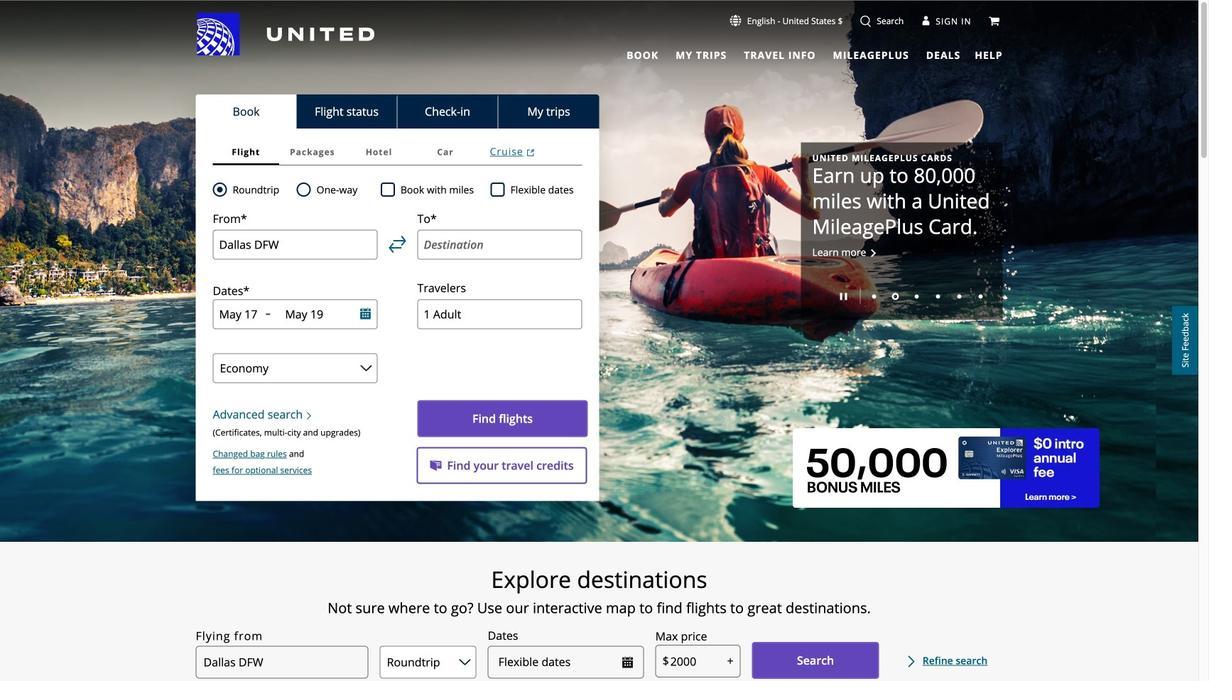 Task type: vqa. For each thing, say whether or not it's contained in the screenshot.
middle Tab List
yes



Task type: locate. For each thing, give the bounding box(es) containing it.
1 vertical spatial tab list
[[196, 95, 599, 129]]

slide 5 of 6 image
[[957, 294, 962, 299]]

united logo link to homepage image
[[197, 13, 375, 55]]

navigation
[[0, 12, 1199, 64]]

0 vertical spatial tab list
[[618, 43, 964, 64]]

2 vertical spatial tab list
[[213, 139, 582, 166]]

view cart, click to view list of recently searched saved trips. image
[[989, 15, 1000, 27]]

None text field
[[656, 645, 741, 678]]

tab list
[[618, 43, 964, 64], [196, 95, 599, 129], [213, 139, 582, 166]]

slide 1 of 6 image
[[872, 294, 876, 299]]

Return text field
[[285, 307, 341, 322]]

round trip flight search element
[[227, 181, 279, 198]]

currently in english united states	$ enter to change image
[[730, 15, 742, 26]]

Flying from text field
[[196, 646, 368, 679]]

pause image
[[840, 293, 847, 300]]

main content
[[0, 1, 1199, 681]]

slide 3 of 6 image
[[915, 294, 919, 299]]



Task type: describe. For each thing, give the bounding box(es) containing it.
book with miles element
[[381, 181, 491, 198]]

please enter the max price in the input text or tab to access the slider to set the max price. element
[[656, 628, 707, 645]]

flying from element
[[196, 628, 263, 645]]

slide 2 of 6 image
[[892, 293, 899, 300]]

Origin text field
[[213, 230, 378, 260]]

carousel buttons element
[[813, 282, 992, 309]]

one way flight search element
[[311, 181, 358, 198]]

not sure where to go? use our interactive map to find flights to great destinations. element
[[114, 600, 1085, 617]]

reverse origin and destination image
[[389, 236, 406, 253]]

explore destinations element
[[114, 566, 1085, 594]]

slide 6 of 6 image
[[979, 294, 983, 299]]

Destination text field
[[417, 230, 582, 260]]

slide 4 of 6 image
[[936, 294, 940, 299]]

Departure text field
[[219, 307, 260, 322]]

flexible dates image
[[622, 657, 634, 668]]



